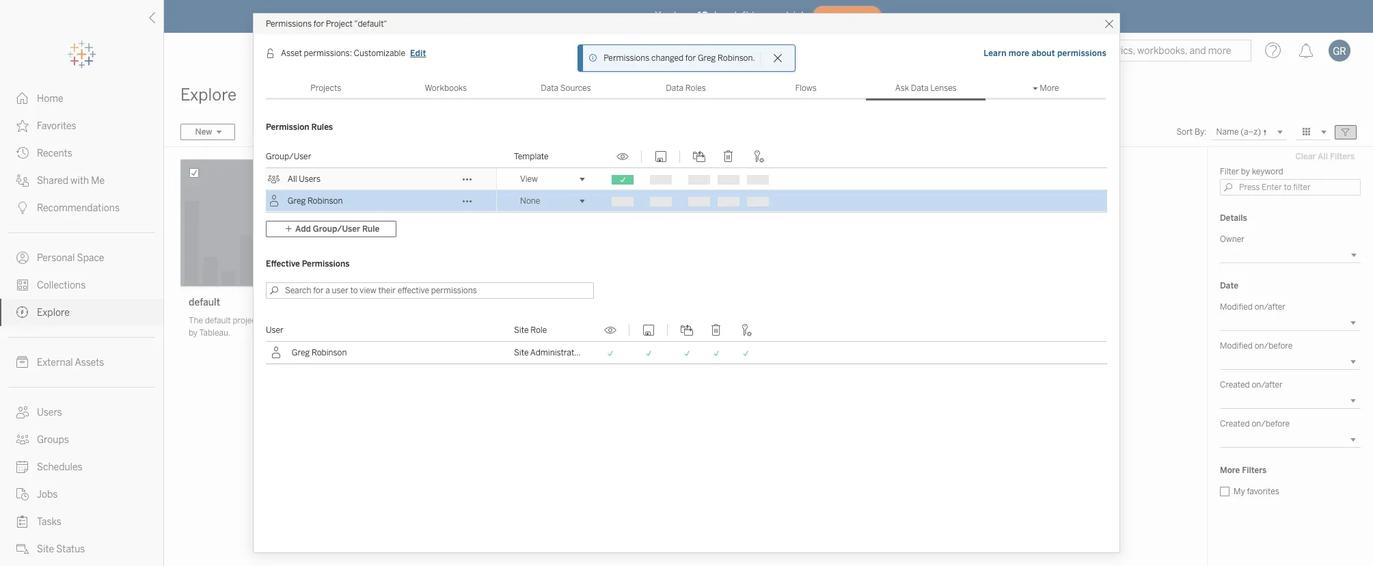 Task type: vqa. For each thing, say whether or not it's contained in the screenshot.
Created on/before
yes



Task type: describe. For each thing, give the bounding box(es) containing it.
project inside the default project that was automatically created by tableau.
[[233, 316, 259, 325]]

greg robinson row
[[266, 190, 1108, 213]]

3 data from the left
[[911, 83, 929, 93]]

trial.
[[786, 10, 806, 22]]

left
[[735, 10, 749, 22]]

by text only_f5he34f image for home
[[16, 92, 29, 105]]

site status link
[[0, 535, 163, 563]]

recents
[[37, 148, 72, 159]]

jobs
[[37, 489, 58, 500]]

by text only_f5he34f image for groups
[[16, 433, 29, 446]]

includes
[[452, 316, 483, 325]]

grid containing user
[[266, 319, 1108, 364]]

for inside alert
[[686, 53, 696, 63]]

by text only_f5he34f image for recents
[[16, 147, 29, 159]]

by text only_f5he34f image for jobs
[[16, 488, 29, 500]]

personal space
[[37, 252, 104, 264]]

greg inside greg robinson row
[[288, 196, 306, 206]]

permissions for project "default"
[[266, 19, 387, 29]]

more inside permissions 'tab list'
[[1040, 83, 1059, 93]]

favorites
[[37, 120, 76, 132]]

project
[[326, 19, 353, 29]]

modified for modified on/before
[[1220, 341, 1253, 351]]

data for data roles
[[666, 83, 684, 93]]

view image for site role
[[602, 324, 619, 336]]

▾
[[1033, 83, 1038, 93]]

2 vertical spatial greg
[[292, 348, 310, 358]]

favorites link
[[0, 112, 163, 139]]

navigation panel element
[[0, 41, 163, 566]]

1 vertical spatial greg robinson
[[292, 348, 347, 358]]

the default project that was automatically created by tableau.
[[189, 316, 376, 338]]

Filter by keyword text field
[[1220, 179, 1361, 196]]

more filters
[[1220, 466, 1267, 475]]

users link
[[0, 399, 163, 426]]

buy
[[829, 12, 845, 21]]

sort by:
[[1177, 127, 1207, 137]]

now
[[847, 12, 865, 21]]

status
[[56, 544, 85, 555]]

by text only_f5he34f image for external assets
[[16, 356, 29, 368]]

by text only_f5he34f image for recommendations
[[16, 202, 29, 214]]

view image for template
[[615, 150, 631, 163]]

site administrator creator
[[514, 348, 613, 358]]

customizable
[[354, 49, 405, 58]]

recents link
[[0, 139, 163, 167]]

on/before for created on/before
[[1252, 419, 1290, 429]]

assets
[[75, 357, 104, 368]]

by text only_f5he34f image for explore
[[16, 306, 29, 319]]

personal space link
[[0, 244, 163, 271]]

1 vertical spatial user permission rule image
[[270, 347, 282, 359]]

data roles
[[666, 83, 706, 93]]

collections link
[[0, 271, 163, 299]]

samples image
[[398, 159, 603, 286]]

recommendations link
[[0, 194, 163, 222]]

permissions for permissions for project "default"
[[266, 19, 312, 29]]

tasks link
[[0, 508, 163, 535]]

1 horizontal spatial more
[[1220, 466, 1240, 475]]

about
[[1032, 49, 1055, 58]]

permissions changed for greg robinson.
[[604, 53, 755, 63]]

clear all button
[[306, 124, 357, 140]]

greg inside the permissions changed for greg robinson. alert
[[698, 53, 716, 63]]

schedules
[[37, 461, 82, 473]]

external
[[37, 357, 73, 368]]

groups
[[37, 434, 69, 446]]

uploaded
[[538, 316, 573, 325]]

permissions changed for greg robinson. alert
[[604, 52, 755, 64]]

the
[[189, 316, 203, 325]]

group/user
[[266, 152, 311, 161]]

keyword
[[1252, 167, 1284, 176]]

shared
[[37, 175, 68, 187]]

schedules link
[[0, 453, 163, 481]]

you
[[655, 10, 671, 22]]

permission rules
[[266, 122, 333, 132]]

clear for clear all filters
[[1296, 152, 1316, 161]]

my
[[1234, 487, 1245, 496]]

users inside row
[[299, 174, 321, 184]]

select
[[252, 127, 277, 137]]

move image for template
[[691, 150, 708, 163]]

home link
[[0, 85, 163, 112]]

robinson.
[[718, 53, 755, 63]]

data for data sources
[[541, 83, 559, 93]]

move image for site role
[[679, 324, 695, 336]]

1 horizontal spatial by
[[1241, 167, 1250, 176]]

site for site status
[[37, 544, 54, 555]]

rules
[[311, 122, 333, 132]]

edit link
[[410, 46, 427, 60]]

0 vertical spatial default
[[189, 297, 220, 308]]

automatically inside this project includes automatically uploaded samples.
[[485, 316, 536, 325]]

template
[[514, 152, 549, 161]]

have
[[674, 10, 695, 22]]

workbooks
[[425, 83, 467, 93]]

filter by keyword
[[1220, 167, 1284, 176]]

all for select all
[[279, 127, 289, 137]]

asset permissions: customizable
[[281, 49, 405, 58]]

filter
[[1220, 167, 1240, 176]]

permissions tab list
[[266, 76, 1106, 100]]

by text only_f5he34f image for site status
[[16, 543, 29, 555]]

samples
[[406, 297, 445, 308]]

ask
[[895, 83, 909, 93]]

robinson inside row
[[308, 196, 343, 206]]

created for created on/after
[[1220, 380, 1250, 390]]

date
[[1220, 281, 1239, 291]]

by text only_f5he34f image for tasks
[[16, 515, 29, 528]]

default inside the default project that was automatically created by tableau.
[[205, 316, 231, 325]]

created
[[347, 316, 376, 325]]

effective
[[266, 259, 300, 269]]

your
[[763, 10, 783, 22]]

buy now button
[[812, 5, 882, 27]]

owner
[[1220, 234, 1245, 244]]

permission
[[266, 122, 309, 132]]

delete image for site role
[[708, 324, 725, 336]]

external assets
[[37, 357, 104, 368]]

select all button
[[243, 124, 298, 140]]

clear all filters
[[1296, 152, 1355, 161]]

site for site role
[[514, 325, 529, 335]]



Task type: locate. For each thing, give the bounding box(es) containing it.
by text only_f5he34f image left "groups"
[[16, 433, 29, 446]]

clear all
[[315, 127, 348, 137]]

1 horizontal spatial filters
[[1330, 152, 1355, 161]]

permissions inside alert
[[604, 53, 650, 63]]

1 by text only_f5he34f image from the top
[[16, 92, 29, 105]]

0 vertical spatial modified
[[1220, 302, 1253, 312]]

greg left robinson.
[[698, 53, 716, 63]]

by text only_f5he34f image inside tasks link
[[16, 515, 29, 528]]

2 created from the top
[[1220, 419, 1250, 429]]

0 horizontal spatial data
[[541, 83, 559, 93]]

by text only_f5he34f image inside site status link
[[16, 543, 29, 555]]

row inside permissions for project "default" dialog
[[266, 342, 1108, 364]]

by text only_f5he34f image inside 'explore' link
[[16, 306, 29, 319]]

main navigation. press the up and down arrow keys to access links. element
[[0, 85, 163, 566]]

jobs link
[[0, 481, 163, 508]]

1 horizontal spatial data
[[666, 83, 684, 93]]

by text only_f5he34f image inside collections link
[[16, 279, 29, 291]]

0 vertical spatial explore
[[180, 85, 237, 105]]

1 vertical spatial default
[[205, 316, 231, 325]]

data left roles
[[666, 83, 684, 93]]

for left the project
[[314, 19, 324, 29]]

0 vertical spatial grid
[[266, 146, 1108, 213]]

0 vertical spatial user permission rule image
[[268, 195, 280, 207]]

1 horizontal spatial clear
[[1296, 152, 1316, 161]]

0 vertical spatial set permissions image
[[750, 150, 766, 163]]

automatically inside the default project that was automatically created by tableau.
[[295, 316, 345, 325]]

all right group permission rule icon
[[288, 174, 297, 184]]

2 by text only_f5he34f image from the top
[[16, 120, 29, 132]]

4 by text only_f5he34f image from the top
[[16, 356, 29, 368]]

0 vertical spatial for
[[314, 19, 324, 29]]

users inside main navigation. press the up and down arrow keys to access links. 'element'
[[37, 407, 62, 418]]

by text only_f5he34f image left personal
[[16, 252, 29, 264]]

user
[[266, 325, 284, 335]]

Search for a user to view their effective permissions text field
[[266, 282, 594, 299]]

days
[[711, 10, 732, 22]]

2 automatically from the left
[[485, 316, 536, 325]]

1 vertical spatial permissions
[[604, 53, 650, 63]]

modified up created on/after
[[1220, 341, 1253, 351]]

0 horizontal spatial clear
[[315, 127, 336, 137]]

filters
[[1330, 152, 1355, 161], [1242, 466, 1267, 475]]

2 modified from the top
[[1220, 341, 1253, 351]]

1 vertical spatial view image
[[602, 324, 619, 336]]

set permissions image
[[750, 150, 766, 163], [738, 324, 754, 336]]

more
[[1040, 83, 1059, 93], [1220, 466, 1240, 475]]

by text only_f5he34f image left external
[[16, 356, 29, 368]]

data
[[541, 83, 559, 93], [666, 83, 684, 93], [911, 83, 929, 93]]

1 automatically from the left
[[295, 316, 345, 325]]

sort
[[1177, 127, 1193, 137]]

by inside the default project that was automatically created by tableau.
[[189, 328, 198, 338]]

row group
[[266, 168, 1108, 213]]

by text only_f5he34f image left tasks on the left of the page
[[16, 515, 29, 528]]

site for site administrator creator
[[514, 348, 529, 358]]

view image
[[615, 150, 631, 163], [602, 324, 619, 336]]

0 vertical spatial greg
[[698, 53, 716, 63]]

all for clear all filters
[[1318, 152, 1328, 161]]

0 vertical spatial by
[[1241, 167, 1250, 176]]

on/before down created on/after
[[1252, 419, 1290, 429]]

5 by text only_f5he34f image from the top
[[16, 433, 29, 446]]

clear for clear all
[[315, 127, 336, 137]]

6 by text only_f5he34f image from the top
[[16, 406, 29, 418]]

created up 'created on/before'
[[1220, 380, 1250, 390]]

2 vertical spatial permissions
[[302, 259, 350, 269]]

by text only_f5he34f image inside home 'link'
[[16, 92, 29, 105]]

created
[[1220, 380, 1250, 390], [1220, 419, 1250, 429]]

for inside dialog
[[314, 19, 324, 29]]

by text only_f5he34f image for schedules
[[16, 461, 29, 473]]

by text only_f5he34f image inside favorites 'link'
[[16, 120, 29, 132]]

robinson
[[308, 196, 343, 206], [312, 348, 347, 358]]

1 by text only_f5he34f image from the top
[[16, 147, 29, 159]]

samples.
[[406, 328, 440, 338]]

all up filter by keyword text box
[[1318, 152, 1328, 161]]

default image
[[180, 159, 386, 286]]

1 modified from the top
[[1220, 302, 1253, 312]]

collections
[[37, 280, 86, 291]]

1 vertical spatial greg
[[288, 196, 306, 206]]

row group inside permissions for project "default" dialog
[[266, 168, 1108, 213]]

13
[[698, 10, 708, 22]]

site inside main navigation. press the up and down arrow keys to access links. 'element'
[[37, 544, 54, 555]]

1 horizontal spatial users
[[299, 174, 321, 184]]

1 vertical spatial grid
[[266, 319, 1108, 364]]

set permissions image for template
[[750, 150, 766, 163]]

1 horizontal spatial automatically
[[485, 316, 536, 325]]

ask data lenses
[[895, 83, 957, 93]]

explore link
[[0, 299, 163, 326]]

users up "groups"
[[37, 407, 62, 418]]

1 horizontal spatial project
[[424, 316, 450, 325]]

1 project from the left
[[233, 316, 259, 325]]

filters up my favorites
[[1242, 466, 1267, 475]]

by down the
[[189, 328, 198, 338]]

row
[[266, 342, 1108, 364]]

0 vertical spatial robinson
[[308, 196, 343, 206]]

site role
[[514, 325, 547, 335]]

all right rules
[[337, 127, 348, 137]]

site down site role
[[514, 348, 529, 358]]

permissions for permissions changed for greg robinson.
[[604, 53, 650, 63]]

1 vertical spatial site
[[514, 348, 529, 358]]

"default"
[[355, 19, 387, 29]]

more right ▾
[[1040, 83, 1059, 93]]

clear all filters button
[[1289, 148, 1361, 165]]

permissions for project "default" dialog
[[254, 14, 1120, 560]]

3 by text only_f5he34f image from the top
[[16, 174, 29, 187]]

space
[[77, 252, 104, 264]]

1 vertical spatial overwrite image
[[641, 324, 657, 336]]

role
[[531, 325, 547, 335]]

permissions:
[[304, 49, 352, 58]]

permissions
[[1058, 49, 1107, 58]]

0 vertical spatial clear
[[315, 127, 336, 137]]

8 by text only_f5he34f image from the top
[[16, 488, 29, 500]]

0 vertical spatial permissions
[[266, 19, 312, 29]]

data right ask
[[911, 83, 929, 93]]

data sources
[[541, 83, 591, 93]]

by text only_f5he34f image for shared with me
[[16, 174, 29, 187]]

modified on/after
[[1220, 302, 1286, 312]]

greg down the default project that was automatically created by tableau.
[[292, 348, 310, 358]]

1 vertical spatial on/before
[[1252, 419, 1290, 429]]

1 horizontal spatial for
[[686, 53, 696, 63]]

0 horizontal spatial for
[[314, 19, 324, 29]]

tableau.
[[199, 328, 230, 338]]

1 vertical spatial move image
[[679, 324, 695, 336]]

by text only_f5he34f image inside users link
[[16, 406, 29, 418]]

0 vertical spatial on/before
[[1255, 341, 1293, 351]]

greg robinson inside greg robinson row
[[288, 196, 343, 206]]

by text only_f5he34f image inside jobs link
[[16, 488, 29, 500]]

explore down collections
[[37, 307, 70, 319]]

0 vertical spatial move image
[[691, 150, 708, 163]]

0 vertical spatial created
[[1220, 380, 1250, 390]]

automatically right was on the bottom of page
[[295, 316, 345, 325]]

by text only_f5he34f image inside the personal space 'link'
[[16, 252, 29, 264]]

0 horizontal spatial by
[[189, 328, 198, 338]]

view image up the all users row
[[615, 150, 631, 163]]

created down created on/after
[[1220, 419, 1250, 429]]

1 grid from the top
[[266, 146, 1108, 213]]

0 vertical spatial site
[[514, 325, 529, 335]]

you have 13 days left in your trial.
[[655, 10, 806, 22]]

0 horizontal spatial users
[[37, 407, 62, 418]]

edit
[[410, 49, 426, 58]]

5 by text only_f5he34f image from the top
[[16, 306, 29, 319]]

1 horizontal spatial explore
[[180, 85, 237, 105]]

by text only_f5he34f image
[[16, 92, 29, 105], [16, 120, 29, 132], [16, 174, 29, 187], [16, 279, 29, 291], [16, 306, 29, 319], [16, 406, 29, 418], [16, 461, 29, 473], [16, 488, 29, 500], [16, 543, 29, 555]]

robinson down all users
[[308, 196, 343, 206]]

2 grid from the top
[[266, 319, 1108, 364]]

4 by text only_f5he34f image from the top
[[16, 279, 29, 291]]

by text only_f5he34f image inside recents link
[[16, 147, 29, 159]]

1 vertical spatial set permissions image
[[738, 324, 754, 336]]

info image
[[589, 53, 598, 63]]

group permission rule image
[[268, 173, 280, 185]]

created on/after
[[1220, 380, 1283, 390]]

in
[[752, 10, 760, 22]]

project inside this project includes automatically uploaded samples.
[[424, 316, 450, 325]]

1 vertical spatial on/after
[[1252, 380, 1283, 390]]

grid containing group/user
[[266, 146, 1108, 213]]

by text only_f5he34f image inside recommendations link
[[16, 202, 29, 214]]

explore inside main navigation. press the up and down arrow keys to access links. 'element'
[[37, 307, 70, 319]]

1 created from the top
[[1220, 380, 1250, 390]]

permissions
[[266, 19, 312, 29], [604, 53, 650, 63], [302, 259, 350, 269]]

changed
[[652, 53, 684, 63]]

on/after for created on/after
[[1252, 380, 1283, 390]]

0 horizontal spatial project
[[233, 316, 259, 325]]

by text only_f5he34f image left recommendations
[[16, 202, 29, 214]]

on/after for modified on/after
[[1255, 302, 1286, 312]]

2 data from the left
[[666, 83, 684, 93]]

created on/before
[[1220, 419, 1290, 429]]

1 vertical spatial explore
[[37, 307, 70, 319]]

clear up filter by keyword text box
[[1296, 152, 1316, 161]]

more
[[1009, 49, 1030, 58]]

1 vertical spatial modified
[[1220, 341, 1253, 351]]

2 vertical spatial site
[[37, 544, 54, 555]]

greg robinson down all users
[[288, 196, 343, 206]]

1 vertical spatial more
[[1220, 466, 1240, 475]]

set permissions image for site role
[[738, 324, 754, 336]]

on/after
[[1255, 302, 1286, 312], [1252, 380, 1283, 390]]

by text only_f5he34f image for favorites
[[16, 120, 29, 132]]

more up my
[[1220, 466, 1240, 475]]

0 vertical spatial view image
[[615, 150, 631, 163]]

by right filter
[[1241, 167, 1250, 176]]

robinson down the default project that was automatically created by tableau.
[[312, 348, 347, 358]]

0 vertical spatial more
[[1040, 83, 1059, 93]]

view image up creator
[[602, 324, 619, 336]]

this project includes automatically uploaded samples.
[[406, 316, 573, 338]]

on/after down modified on/before
[[1252, 380, 1283, 390]]

0 vertical spatial on/after
[[1255, 302, 1286, 312]]

1 vertical spatial filters
[[1242, 466, 1267, 475]]

2 horizontal spatial data
[[911, 83, 929, 93]]

administrator
[[530, 348, 582, 358]]

on/before for modified on/before
[[1255, 341, 1293, 351]]

delete image for template
[[721, 150, 737, 163]]

by text only_f5he34f image inside groups link
[[16, 433, 29, 446]]

0 horizontal spatial automatically
[[295, 316, 345, 325]]

grid
[[266, 146, 1108, 213], [266, 319, 1108, 364]]

by text only_f5he34f image for personal space
[[16, 252, 29, 264]]

permissions right effective
[[302, 259, 350, 269]]

0 horizontal spatial filters
[[1242, 466, 1267, 475]]

1 vertical spatial delete image
[[708, 324, 725, 336]]

this
[[406, 316, 422, 325]]

1 vertical spatial for
[[686, 53, 696, 63]]

on/before down modified on/after
[[1255, 341, 1293, 351]]

by text only_f5he34f image inside schedules link
[[16, 461, 29, 473]]

greg
[[698, 53, 716, 63], [288, 196, 306, 206], [292, 348, 310, 358]]

select all
[[252, 127, 289, 137]]

all users row
[[266, 168, 1108, 191]]

modified down date
[[1220, 302, 1253, 312]]

on/before
[[1255, 341, 1293, 351], [1252, 419, 1290, 429]]

projects
[[311, 83, 341, 93]]

explore up new popup button
[[180, 85, 237, 105]]

site status
[[37, 544, 85, 555]]

effective permissions
[[266, 259, 350, 269]]

overwrite image
[[653, 150, 669, 163], [641, 324, 657, 336]]

by text only_f5he34f image inside the external assets link
[[16, 356, 29, 368]]

user permission rule image down user
[[270, 347, 282, 359]]

filters inside button
[[1330, 152, 1355, 161]]

modified for modified on/after
[[1220, 302, 1253, 312]]

overwrite image for template
[[653, 150, 669, 163]]

buy now
[[829, 12, 865, 21]]

learn more about permissions
[[984, 49, 1107, 58]]

site left status
[[37, 544, 54, 555]]

0 horizontal spatial explore
[[37, 307, 70, 319]]

2 project from the left
[[424, 316, 450, 325]]

▾ more
[[1033, 83, 1059, 93]]

greg down all users
[[288, 196, 306, 206]]

all inside row
[[288, 174, 297, 184]]

recommendations
[[37, 202, 120, 214]]

permissions up asset
[[266, 19, 312, 29]]

1 vertical spatial clear
[[1296, 152, 1316, 161]]

site
[[514, 325, 529, 335], [514, 348, 529, 358], [37, 544, 54, 555]]

7 by text only_f5he34f image from the top
[[16, 461, 29, 473]]

users down group/user
[[299, 174, 321, 184]]

0 vertical spatial overwrite image
[[653, 150, 669, 163]]

default up the
[[189, 297, 220, 308]]

3 by text only_f5he34f image from the top
[[16, 252, 29, 264]]

explore
[[180, 85, 237, 105], [37, 307, 70, 319]]

overwrite image for site role
[[641, 324, 657, 336]]

on/after up modified on/before
[[1255, 302, 1286, 312]]

0 vertical spatial delete image
[[721, 150, 737, 163]]

my favorites
[[1234, 487, 1280, 496]]

for right changed
[[686, 53, 696, 63]]

6 by text only_f5he34f image from the top
[[16, 515, 29, 528]]

external assets link
[[0, 349, 163, 376]]

automatically right includes
[[485, 316, 536, 325]]

1 vertical spatial created
[[1220, 419, 1250, 429]]

roles
[[686, 83, 706, 93]]

by text only_f5he34f image inside shared with me link
[[16, 174, 29, 187]]

filters up filter by keyword text box
[[1330, 152, 1355, 161]]

lenses
[[931, 83, 957, 93]]

0 horizontal spatial more
[[1040, 83, 1059, 93]]

move image
[[691, 150, 708, 163], [679, 324, 695, 336]]

that
[[261, 316, 276, 325]]

by text only_f5he34f image left recents
[[16, 147, 29, 159]]

2 by text only_f5he34f image from the top
[[16, 202, 29, 214]]

project up samples.
[[424, 316, 450, 325]]

row containing greg robinson
[[266, 342, 1108, 364]]

shared with me link
[[0, 167, 163, 194]]

delete image
[[721, 150, 737, 163], [708, 324, 725, 336]]

by text only_f5he34f image for collections
[[16, 279, 29, 291]]

1 vertical spatial robinson
[[312, 348, 347, 358]]

by text only_f5he34f image
[[16, 147, 29, 159], [16, 202, 29, 214], [16, 252, 29, 264], [16, 356, 29, 368], [16, 433, 29, 446], [16, 515, 29, 528]]

1 data from the left
[[541, 83, 559, 93]]

all right select
[[279, 127, 289, 137]]

0 vertical spatial users
[[299, 174, 321, 184]]

greg robinson down the default project that was automatically created by tableau.
[[292, 348, 347, 358]]

9 by text only_f5he34f image from the top
[[16, 543, 29, 555]]

new
[[195, 127, 212, 137]]

asset
[[281, 49, 302, 58]]

favorites
[[1247, 487, 1280, 496]]

user permission rule image inside greg robinson row
[[268, 195, 280, 207]]

by text only_f5he34f image for users
[[16, 406, 29, 418]]

with
[[70, 175, 89, 187]]

personal
[[37, 252, 75, 264]]

default
[[189, 297, 220, 308], [205, 316, 231, 325]]

1 vertical spatial by
[[189, 328, 198, 338]]

1 vertical spatial users
[[37, 407, 62, 418]]

groups link
[[0, 426, 163, 453]]

site left role
[[514, 325, 529, 335]]

row group containing all users
[[266, 168, 1108, 213]]

default up the tableau.
[[205, 316, 231, 325]]

permissions right "info" image
[[604, 53, 650, 63]]

data left sources
[[541, 83, 559, 93]]

users
[[299, 174, 321, 184], [37, 407, 62, 418]]

user permission rule image down group permission rule icon
[[268, 195, 280, 207]]

0 vertical spatial greg robinson
[[288, 196, 343, 206]]

user permission rule image
[[268, 195, 280, 207], [270, 347, 282, 359]]

all for clear all
[[337, 127, 348, 137]]

project left that
[[233, 316, 259, 325]]

shared with me
[[37, 175, 105, 187]]

clear right permission
[[315, 127, 336, 137]]

created for created on/before
[[1220, 419, 1250, 429]]

0 vertical spatial filters
[[1330, 152, 1355, 161]]



